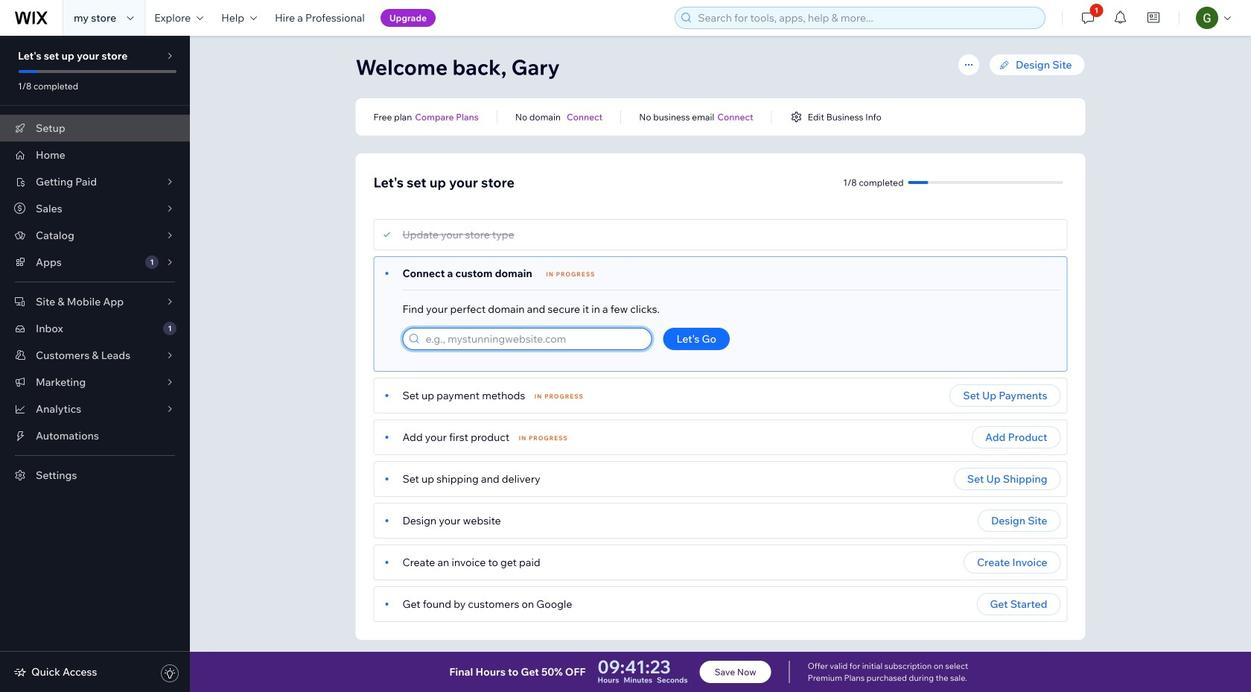 Task type: vqa. For each thing, say whether or not it's contained in the screenshot.
SIDEBAR element
yes



Task type: describe. For each thing, give the bounding box(es) containing it.
Search for tools, apps, help & more... field
[[694, 7, 1041, 28]]



Task type: locate. For each thing, give the bounding box(es) containing it.
e.g., mystunningwebsite.com field
[[421, 329, 647, 349]]

sidebar element
[[0, 36, 190, 692]]



